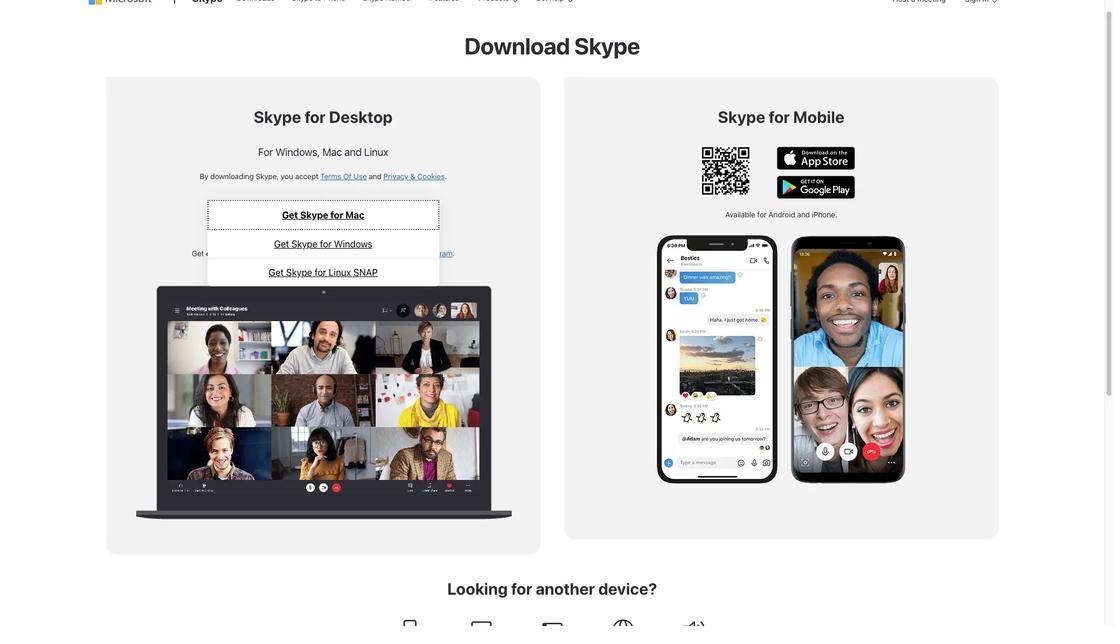 Task type: describe. For each thing, give the bounding box(es) containing it.
looking for another device?
[[447, 579, 657, 598]]

for
[[258, 146, 273, 158]]

access
[[226, 249, 251, 258]]

list box containing get skype for mac
[[207, 200, 439, 286]]

to
[[253, 249, 260, 258]]

download skype through qr code image
[[700, 145, 751, 196]]

get left early
[[192, 249, 204, 258]]

mobile
[[793, 107, 844, 126]]

1 horizontal spatial linux
[[364, 146, 388, 158]]

get for get skype for linux snap link
[[269, 267, 284, 278]]

with
[[359, 249, 374, 258]]

get skype for linux snap
[[269, 267, 378, 278]]

iphone.
[[812, 210, 837, 219]]

get it on google play image
[[777, 176, 855, 199]]

download skype
[[464, 32, 640, 59]]

skype for mobile
[[718, 107, 844, 126]]

android
[[768, 210, 795, 219]]

innovations
[[319, 249, 357, 258]]

available
[[725, 210, 755, 219]]

by
[[200, 172, 208, 181]]

get skype for mac link up get skype for windows
[[265, 208, 355, 222]]

download on the appstore image
[[777, 147, 855, 170]]

. for skype insider program
[[452, 249, 455, 258]]

and for for windows, mac and linux
[[345, 146, 362, 158]]

privacy & cookies link
[[383, 172, 445, 181]]

by downloading skype, you accept terms of use and privacy & cookies .
[[200, 172, 447, 181]]

you
[[281, 172, 293, 181]]

arrow down image
[[988, 0, 1001, 8]]

get skype for linux snap link
[[207, 259, 439, 286]]

and for available for android and iphone.
[[797, 210, 810, 219]]

microsoft image
[[88, 0, 151, 5]]



Task type: vqa. For each thing, say whether or not it's contained in the screenshot.
Skype Insider Program .
yes



Task type: locate. For each thing, give the bounding box(es) containing it.
list box
[[207, 200, 439, 286]]

the
[[262, 249, 273, 258]]

snap
[[353, 267, 378, 278]]

looking
[[447, 579, 508, 598]]

get skype for windows
[[274, 239, 372, 249]]

for windows, mac and linux
[[258, 146, 388, 158]]

. right the &
[[445, 172, 447, 181]]

. for privacy & cookies
[[445, 172, 447, 181]]

1 horizontal spatial .
[[452, 249, 455, 258]]

get skype for mac for get skype for mac link above get skype for windows
[[265, 209, 355, 221]]

get skype for mac link up get skype for windows link
[[208, 201, 438, 229]]

and
[[345, 146, 362, 158], [369, 172, 381, 181], [797, 210, 810, 219]]

mac
[[322, 146, 342, 158], [334, 209, 355, 221], [345, 210, 364, 220]]

another
[[536, 579, 595, 598]]

get skype for mac for get skype for mac link above get skype for windows link
[[282, 210, 364, 220]]

1 vertical spatial and
[[369, 172, 381, 181]]

downloading
[[210, 172, 254, 181]]

get skype for mac inside get skype for mac link
[[282, 210, 364, 220]]

and up of
[[345, 146, 362, 158]]

skype on mobile device image
[[657, 231, 906, 486]]

linux
[[364, 146, 388, 158], [329, 267, 351, 278]]

get for get skype for mac link above get skype for windows
[[265, 209, 283, 221]]

windows,
[[275, 146, 320, 158]]

get right the
[[274, 239, 289, 249]]

skype
[[574, 32, 640, 59], [254, 107, 301, 126], [718, 107, 765, 126], [285, 209, 316, 221], [300, 210, 328, 220], [291, 239, 318, 249], [296, 249, 317, 258], [376, 249, 397, 258], [286, 267, 312, 278]]

privacy
[[383, 172, 408, 181]]

terms
[[320, 172, 341, 181]]

use
[[353, 172, 367, 181]]

download
[[464, 32, 570, 59]]

1 vertical spatial .
[[452, 249, 455, 258]]

terms of use link
[[320, 172, 367, 181]]

get skype for mac link
[[208, 201, 438, 229], [265, 208, 355, 222]]

get down latest
[[269, 267, 284, 278]]

get up the
[[265, 209, 283, 221]]

.
[[445, 172, 447, 181], [452, 249, 455, 258]]

0 vertical spatial .
[[445, 172, 447, 181]]

2 horizontal spatial and
[[797, 210, 810, 219]]

get early access to the latest skype innovations with skype insider program .
[[192, 249, 455, 258]]

0 horizontal spatial and
[[345, 146, 362, 158]]

cookies
[[417, 172, 445, 181]]

&
[[410, 172, 415, 181]]

and left iphone.
[[797, 210, 810, 219]]

of
[[343, 172, 351, 181]]

and right use
[[369, 172, 381, 181]]

insider
[[399, 249, 421, 258]]

desktop
[[329, 107, 393, 126]]

available for android and iphone.
[[725, 210, 837, 219]]

0 horizontal spatial linux
[[329, 267, 351, 278]]

device?
[[598, 579, 657, 598]]

accept
[[295, 172, 318, 181]]

get skype for windows link
[[207, 230, 439, 258]]

program
[[423, 249, 452, 258]]

0 horizontal spatial .
[[445, 172, 447, 181]]

0 vertical spatial linux
[[364, 146, 388, 158]]

2 vertical spatial and
[[797, 210, 810, 219]]

get skype for mac
[[265, 209, 355, 221], [282, 210, 364, 220]]

skype insider program link
[[376, 249, 452, 258]]

get for get skype for mac link above get skype for windows link
[[282, 210, 298, 220]]

. right insider
[[452, 249, 455, 258]]

1 vertical spatial linux
[[329, 267, 351, 278]]

linux up use
[[364, 146, 388, 158]]

skype for desktop
[[254, 107, 393, 126]]

latest
[[275, 249, 294, 258]]

linux down innovations
[[329, 267, 351, 278]]

get for get skype for windows link
[[274, 239, 289, 249]]

0 vertical spatial and
[[345, 146, 362, 158]]

early
[[206, 249, 224, 258]]

skype,
[[256, 172, 279, 181]]

menu bar
[[88, 0, 1016, 44]]

for
[[305, 107, 326, 126], [769, 107, 790, 126], [318, 209, 332, 221], [757, 210, 767, 219], [330, 210, 343, 220], [320, 239, 332, 249], [315, 267, 326, 278], [511, 579, 532, 598]]

1 horizontal spatial and
[[369, 172, 381, 181]]

windows
[[334, 239, 372, 249]]

get up latest
[[282, 210, 298, 220]]

get
[[265, 209, 283, 221], [282, 210, 298, 220], [274, 239, 289, 249], [192, 249, 204, 258], [269, 267, 284, 278]]



